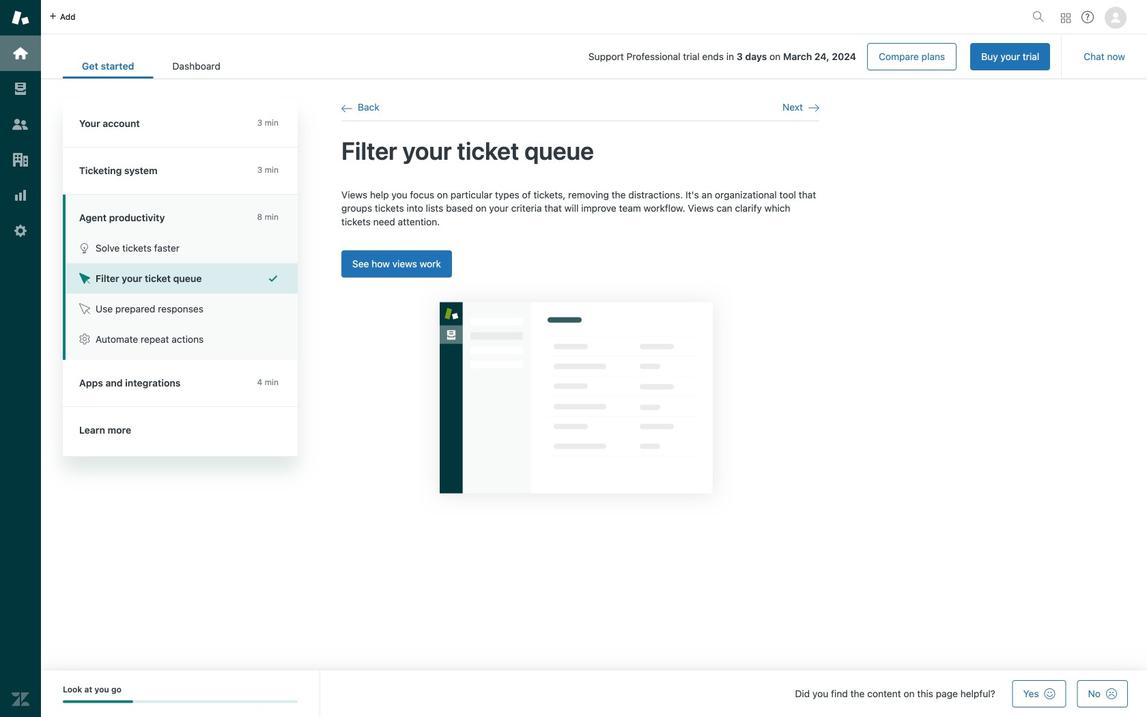 Task type: locate. For each thing, give the bounding box(es) containing it.
progress bar
[[63, 701, 298, 703]]

tab
[[153, 53, 240, 79]]

views image
[[12, 80, 29, 98]]

get started image
[[12, 44, 29, 62]]

reporting image
[[12, 187, 29, 204]]

main element
[[0, 0, 41, 717]]

get help image
[[1082, 11, 1095, 23]]

March 24, 2024 text field
[[784, 51, 857, 62]]

admin image
[[12, 222, 29, 240]]

zendesk image
[[12, 691, 29, 709]]

tab list
[[63, 53, 240, 79]]

heading
[[63, 100, 298, 148]]

zendesk products image
[[1062, 13, 1071, 23]]



Task type: vqa. For each thing, say whether or not it's contained in the screenshot.
indicates location of where to select views. IMAGE
yes



Task type: describe. For each thing, give the bounding box(es) containing it.
customers image
[[12, 115, 29, 133]]

zendesk support image
[[12, 9, 29, 27]]

indicates location of where to select views. image
[[419, 281, 735, 515]]

organizations image
[[12, 151, 29, 169]]



